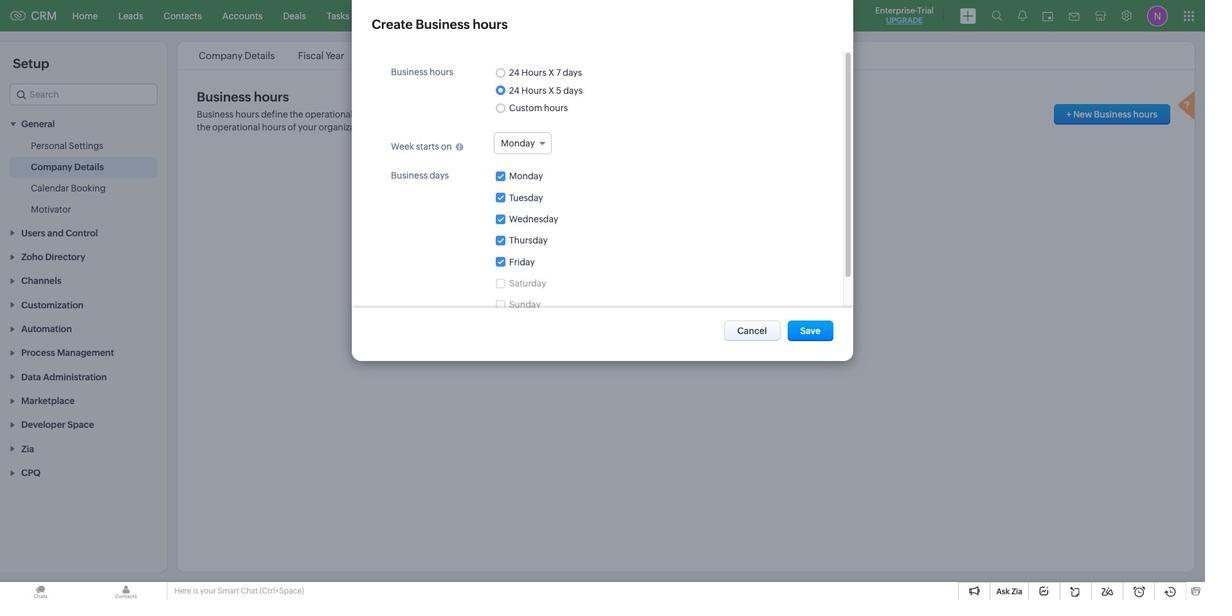 Task type: vqa. For each thing, say whether or not it's contained in the screenshot.
"Jacob Simon" associated with chau-kitzman@noemail.com
no



Task type: describe. For each thing, give the bounding box(es) containing it.
signals element
[[1011, 0, 1035, 32]]

x for 7
[[549, 68, 555, 78]]

1 horizontal spatial organization.
[[412, 109, 467, 120]]

here is your smart chat (ctrl+space)
[[174, 587, 304, 596]]

business inside business hours define the operational hours of your organization. set business hours to help your employees ensure that the activities are carried out at the operational hours of your organization.
[[197, 109, 234, 120]]

tuesday
[[509, 193, 543, 203]]

Monday field
[[494, 133, 552, 154]]

cancel button
[[724, 321, 781, 342]]

days for 24 hours x 5 days
[[564, 85, 583, 96]]

deals link
[[273, 0, 317, 31]]

days for 24 hours x 7 days
[[563, 68, 582, 78]]

home link
[[62, 0, 108, 31]]

wednesday
[[509, 214, 559, 225]]

+ new business hours
[[1067, 109, 1158, 120]]

create
[[372, 17, 413, 32]]

general region
[[0, 136, 167, 221]]

smart
[[218, 587, 239, 596]]

deals
[[283, 11, 306, 21]]

chats image
[[0, 583, 81, 601]]

setup
[[13, 56, 49, 71]]

home
[[72, 11, 98, 21]]

company details link inside list
[[197, 50, 277, 61]]

motivator
[[31, 205, 71, 215]]

1 horizontal spatial company details
[[199, 50, 275, 61]]

company inside general region
[[31, 162, 72, 173]]

activities
[[712, 109, 749, 120]]

meetings link
[[360, 0, 419, 31]]

24 for 24 hours x 7 days
[[509, 68, 520, 78]]

company details inside general region
[[31, 162, 104, 173]]

hours for 5
[[522, 85, 547, 96]]

ask zia
[[997, 588, 1023, 597]]

0 vertical spatial details
[[245, 50, 275, 61]]

crm
[[31, 9, 57, 23]]

+
[[1067, 109, 1072, 120]]

create menu element
[[953, 0, 984, 31]]

fiscal year
[[298, 50, 345, 61]]

zia
[[1012, 588, 1023, 597]]

cancel
[[738, 326, 767, 337]]

are
[[751, 109, 764, 120]]

define
[[261, 109, 288, 120]]

contacts link
[[154, 0, 212, 31]]

1 vertical spatial organization.
[[319, 122, 374, 133]]

0 horizontal spatial company details link
[[31, 161, 104, 174]]

on
[[441, 142, 452, 152]]

1 horizontal spatial company
[[199, 50, 243, 61]]

business hours define the operational hours of your organization. set business hours to help your employees ensure that the activities are carried out at the operational hours of your organization.
[[197, 109, 821, 133]]

1 horizontal spatial operational
[[305, 109, 353, 120]]

5
[[556, 85, 562, 96]]

motivator link
[[31, 204, 71, 216]]

contacts image
[[86, 583, 167, 601]]

24 hours x 5 days
[[509, 85, 583, 96]]

week starts on
[[391, 142, 452, 152]]

set
[[469, 109, 483, 120]]

employees
[[600, 109, 646, 120]]

ensure
[[648, 109, 676, 120]]

settings
[[69, 141, 103, 151]]

calendar
[[31, 184, 69, 194]]

enterprise-
[[876, 6, 918, 15]]

create menu image
[[961, 8, 977, 23]]

details inside general region
[[74, 162, 104, 173]]

help
[[559, 109, 578, 120]]

24 hours x 7 days
[[509, 68, 582, 78]]

calendar booking
[[31, 184, 106, 194]]

thursday
[[509, 236, 548, 246]]

out
[[797, 109, 811, 120]]

trial
[[918, 6, 934, 15]]



Task type: locate. For each thing, give the bounding box(es) containing it.
0 vertical spatial operational
[[305, 109, 353, 120]]

2 x from the top
[[549, 85, 555, 96]]

1 vertical spatial x
[[549, 85, 555, 96]]

1 horizontal spatial company details link
[[197, 50, 277, 61]]

1 horizontal spatial of
[[381, 109, 389, 120]]

your
[[391, 109, 410, 120], [580, 109, 598, 120], [298, 122, 317, 133], [200, 587, 216, 596]]

0 vertical spatial 24
[[509, 68, 520, 78]]

0 vertical spatial organization.
[[412, 109, 467, 120]]

1 hours from the top
[[522, 68, 547, 78]]

at
[[813, 109, 821, 120]]

0 vertical spatial days
[[563, 68, 582, 78]]

custom
[[509, 103, 543, 113]]

of
[[381, 109, 389, 120], [288, 122, 296, 133]]

1 vertical spatial company
[[31, 162, 72, 173]]

tasks link
[[317, 0, 360, 31]]

company details down personal settings
[[31, 162, 104, 173]]

1 horizontal spatial the
[[290, 109, 303, 120]]

0 vertical spatial of
[[381, 109, 389, 120]]

company up the calendar
[[31, 162, 72, 173]]

accounts
[[223, 11, 263, 21]]

hours up custom hours
[[522, 85, 547, 96]]

0 horizontal spatial company details
[[31, 162, 104, 173]]

0 vertical spatial business hours
[[391, 67, 454, 77]]

help image
[[1176, 89, 1202, 124]]

personal
[[31, 141, 67, 151]]

business hours
[[391, 67, 454, 77], [197, 89, 289, 104]]

2 vertical spatial days
[[430, 171, 449, 181]]

hours up 24 hours x 5 days
[[522, 68, 547, 78]]

x left 5
[[549, 85, 555, 96]]

details down accounts link
[[245, 50, 275, 61]]

0 horizontal spatial organization.
[[319, 122, 374, 133]]

week
[[391, 142, 414, 152]]

company details
[[199, 50, 275, 61], [31, 162, 104, 173]]

monday inside field
[[501, 138, 535, 149]]

1 vertical spatial business hours
[[197, 89, 289, 104]]

tasks
[[327, 11, 350, 21]]

starts
[[416, 142, 439, 152]]

days right 7
[[563, 68, 582, 78]]

calendar booking link
[[31, 182, 106, 195]]

1 vertical spatial details
[[74, 162, 104, 173]]

organization.
[[412, 109, 467, 120], [319, 122, 374, 133]]

meetings
[[370, 11, 409, 21]]

1 vertical spatial company details link
[[31, 161, 104, 174]]

x
[[549, 68, 555, 78], [549, 85, 555, 96]]

2 24 from the top
[[509, 85, 520, 96]]

reports link
[[460, 0, 514, 31]]

0 horizontal spatial business hours
[[197, 89, 289, 104]]

new
[[1074, 109, 1093, 120]]

1 vertical spatial of
[[288, 122, 296, 133]]

fiscal year link
[[296, 50, 346, 61]]

business hours down create business hours
[[391, 67, 454, 77]]

enterprise-trial upgrade
[[876, 6, 934, 25]]

to
[[549, 109, 557, 120]]

the
[[290, 109, 303, 120], [696, 109, 710, 120], [197, 122, 211, 133]]

0 horizontal spatial of
[[288, 122, 296, 133]]

booking
[[71, 184, 106, 194]]

2 horizontal spatial the
[[696, 109, 710, 120]]

1 vertical spatial 24
[[509, 85, 520, 96]]

mails element
[[1062, 1, 1088, 31]]

company details link down accounts
[[197, 50, 277, 61]]

1 horizontal spatial details
[[245, 50, 275, 61]]

sunday
[[509, 300, 541, 310]]

0 vertical spatial hours
[[522, 68, 547, 78]]

save
[[801, 326, 821, 337]]

24 up 24 hours x 5 days
[[509, 68, 520, 78]]

0 horizontal spatial the
[[197, 122, 211, 133]]

days right 5
[[564, 85, 583, 96]]

operational
[[305, 109, 353, 120], [212, 122, 260, 133]]

1 24 from the top
[[509, 68, 520, 78]]

0 vertical spatial company details
[[199, 50, 275, 61]]

mails image
[[1069, 13, 1080, 20]]

company details link down personal settings
[[31, 161, 104, 174]]

2 hours from the top
[[522, 85, 547, 96]]

profile element
[[1140, 0, 1176, 31]]

1 vertical spatial hours
[[522, 85, 547, 96]]

1 vertical spatial monday
[[509, 171, 543, 182]]

personal settings
[[31, 141, 103, 151]]

x left 7
[[549, 68, 555, 78]]

contacts
[[164, 11, 202, 21]]

0 horizontal spatial details
[[74, 162, 104, 173]]

calendar image
[[1043, 11, 1054, 21]]

0 vertical spatial monday
[[501, 138, 535, 149]]

personal settings link
[[31, 140, 103, 153]]

custom hours
[[509, 103, 568, 113]]

monday
[[501, 138, 535, 149], [509, 171, 543, 182]]

24 up custom
[[509, 85, 520, 96]]

saturday
[[509, 279, 547, 289]]

upgrade
[[887, 16, 923, 25]]

list containing company details
[[187, 42, 726, 69]]

0 horizontal spatial company
[[31, 162, 72, 173]]

carried
[[765, 109, 795, 120]]

0 vertical spatial x
[[549, 68, 555, 78]]

24 for 24 hours x 5 days
[[509, 85, 520, 96]]

hours for 7
[[522, 68, 547, 78]]

1 horizontal spatial business hours
[[391, 67, 454, 77]]

ask
[[997, 588, 1010, 597]]

here
[[174, 587, 191, 596]]

1 vertical spatial company details
[[31, 162, 104, 173]]

monday up tuesday on the left top of the page
[[509, 171, 543, 182]]

(ctrl+space)
[[260, 587, 304, 596]]

7
[[556, 68, 561, 78]]

business
[[485, 109, 521, 120]]

calls link
[[419, 0, 460, 31]]

that
[[678, 109, 694, 120]]

details
[[245, 50, 275, 61], [74, 162, 104, 173]]

company details link
[[197, 50, 277, 61], [31, 161, 104, 174]]

monday down business hours define the operational hours of your organization. set business hours to help your employees ensure that the activities are carried out at the operational hours of your organization.
[[501, 138, 535, 149]]

hours
[[522, 68, 547, 78], [522, 85, 547, 96]]

days down on
[[430, 171, 449, 181]]

details up booking
[[74, 162, 104, 173]]

general button
[[0, 112, 167, 136]]

calls
[[430, 11, 450, 21]]

0 horizontal spatial operational
[[212, 122, 260, 133]]

friday
[[509, 257, 535, 268]]

0 vertical spatial company
[[199, 50, 243, 61]]

company details down accounts
[[199, 50, 275, 61]]

accounts link
[[212, 0, 273, 31]]

fiscal
[[298, 50, 324, 61]]

is
[[193, 587, 199, 596]]

1 vertical spatial operational
[[212, 122, 260, 133]]

business days
[[391, 171, 449, 181]]

reports
[[471, 11, 503, 21]]

save button
[[788, 321, 834, 342]]

business hours up define
[[197, 89, 289, 104]]

hours
[[473, 17, 508, 32], [430, 67, 454, 77], [254, 89, 289, 104], [544, 103, 568, 113], [235, 109, 259, 120], [355, 109, 379, 120], [523, 109, 547, 120], [1134, 109, 1158, 120], [262, 122, 286, 133]]

signals image
[[1019, 10, 1028, 21]]

profile image
[[1148, 5, 1168, 26]]

general
[[21, 119, 55, 130]]

business
[[416, 17, 470, 32], [391, 67, 428, 77], [197, 89, 251, 104], [197, 109, 234, 120], [1095, 109, 1132, 120], [391, 171, 428, 181]]

chat
[[241, 587, 258, 596]]

1 vertical spatial days
[[564, 85, 583, 96]]

leads link
[[108, 0, 154, 31]]

x for 5
[[549, 85, 555, 96]]

year
[[326, 50, 345, 61]]

24
[[509, 68, 520, 78], [509, 85, 520, 96]]

company
[[199, 50, 243, 61], [31, 162, 72, 173]]

crm link
[[10, 9, 57, 23]]

days
[[563, 68, 582, 78], [564, 85, 583, 96], [430, 171, 449, 181]]

leads
[[118, 11, 143, 21]]

list
[[187, 42, 726, 69]]

company down accounts
[[199, 50, 243, 61]]

1 x from the top
[[549, 68, 555, 78]]

0 vertical spatial company details link
[[197, 50, 277, 61]]

create business hours
[[372, 17, 508, 32]]



